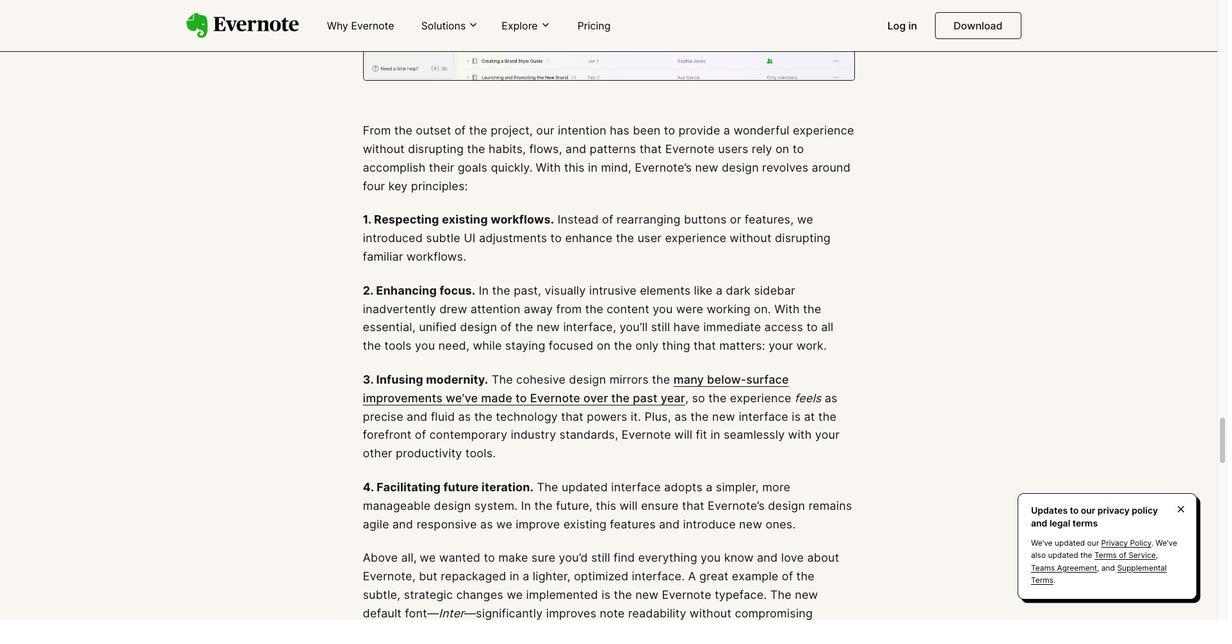 Task type: vqa. For each thing, say whether or not it's contained in the screenshot.
settings
no



Task type: locate. For each thing, give the bounding box(es) containing it.
away
[[524, 302, 553, 316]]

1 vertical spatial disrupting
[[775, 232, 831, 245]]

new up seamlessly
[[713, 410, 736, 423]]

new inside with this in mind, evernote's new design revolves around four key principles:
[[696, 161, 719, 174]]

we up but
[[420, 551, 436, 565]]

with up access
[[775, 302, 800, 316]]

1 vertical spatial workflows.
[[407, 250, 467, 263]]

and down the manageable
[[393, 518, 413, 531]]

experience down buttons
[[665, 232, 727, 245]]

1 horizontal spatial in
[[521, 499, 531, 513]]

disrupting inside instead of rearranging buttons or features, we introduced subtle ui adjustments to enhance the user experience without disrupting familiar workflows.
[[775, 232, 831, 245]]

1 horizontal spatial terms
[[1095, 551, 1118, 560]]

0 vertical spatial terms
[[1095, 551, 1118, 560]]

you up great in the right of the page
[[701, 551, 721, 565]]

of down privacy policy link
[[1120, 551, 1127, 560]]

existing up ui
[[442, 213, 488, 227]]

our inside updates to our privacy policy and legal terms
[[1082, 505, 1096, 516]]

like
[[694, 284, 713, 297]]

0 vertical spatial is
[[792, 410, 801, 423]]

improve
[[516, 518, 560, 531]]

this right future,
[[596, 499, 617, 513]]

design up ones.
[[769, 499, 806, 513]]

still up optimized
[[592, 551, 611, 565]]

in up attention at the left of the page
[[479, 284, 489, 297]]

0 vertical spatial with
[[536, 161, 561, 174]]

1 vertical spatial evernote's
[[708, 499, 765, 513]]

0 vertical spatial your
[[769, 339, 794, 353]]

without down typeface.
[[690, 607, 732, 620]]

1 vertical spatial the
[[537, 481, 559, 494]]

that down have
[[694, 339, 716, 353]]

also
[[1032, 551, 1047, 560]]

evernote logo image
[[186, 13, 299, 38]]

around
[[812, 161, 851, 174]]

0 vertical spatial the
[[492, 373, 513, 386]]

1 vertical spatial still
[[592, 551, 611, 565]]

workflows. up adjustments
[[491, 213, 555, 227]]

and down ensure
[[659, 518, 680, 531]]

. up the service
[[1152, 538, 1154, 548]]

that inside in the past, visually intrusive elements like a dark sidebar inadvertently drew attention away from the content you were working on. with the essential, unified design of the new interface, you'll still have immediate access to all the tools you need, while staying focused on the only thing that matters: your work.
[[694, 339, 716, 353]]

a inside the updated interface adopts a simpler, more manageable design system. in the future, this will ensure that evernote's design remains agile and responsive as we improve existing features and introduce new ones.
[[706, 481, 713, 494]]

1 horizontal spatial still
[[652, 321, 671, 334]]

is
[[792, 410, 801, 423], [602, 588, 611, 602]]

lighter,
[[533, 570, 571, 583]]

evernote's down been
[[635, 161, 692, 174]]

updated up teams agreement link
[[1049, 551, 1079, 560]]

to
[[664, 124, 676, 137], [793, 142, 804, 156], [551, 232, 562, 245], [807, 321, 818, 334], [516, 391, 527, 405], [1071, 505, 1079, 516], [484, 551, 495, 565]]

features
[[610, 518, 656, 531]]

will up features
[[620, 499, 638, 513]]

1 horizontal spatial the
[[537, 481, 559, 494]]

your inside in the past, visually intrusive elements like a dark sidebar inadvertently drew attention away from the content you were working on. with the essential, unified design of the new interface, you'll still have immediate access to all the tools you need, while staying focused on the only thing that matters: your work.
[[769, 339, 794, 353]]

we right features,
[[798, 213, 814, 227]]

we've right policy
[[1156, 538, 1178, 548]]

agile
[[363, 518, 389, 531]]

0 vertical spatial .
[[1152, 538, 1154, 548]]

existing down future,
[[564, 518, 607, 531]]

that up "standards,"
[[562, 410, 584, 423]]

cohesive
[[517, 373, 566, 386]]

0 horizontal spatial on
[[597, 339, 611, 353]]

a right adopts
[[706, 481, 713, 494]]

0 horizontal spatial experience
[[665, 232, 727, 245]]

disrupting down outset
[[408, 142, 464, 156]]

0 vertical spatial evernote's
[[635, 161, 692, 174]]

wanted
[[439, 551, 481, 565]]

working
[[707, 302, 751, 316]]

forefront
[[363, 428, 412, 442]]

1 horizontal spatial this
[[596, 499, 617, 513]]

0 horizontal spatial interface
[[612, 481, 661, 494]]

1 vertical spatial in
[[521, 499, 531, 513]]

0 vertical spatial you
[[653, 302, 673, 316]]

responsive
[[417, 518, 477, 531]]

2 horizontal spatial you
[[701, 551, 721, 565]]

many below-surface improvements we've made to evernote over the past year
[[363, 373, 789, 405]]

terms of service , teams agreement , and
[[1032, 551, 1159, 573]]

user
[[638, 232, 662, 245]]

updated for the
[[562, 481, 608, 494]]

still
[[652, 321, 671, 334], [592, 551, 611, 565]]

evernote's inside with this in mind, evernote's new design revolves around four key principles:
[[635, 161, 692, 174]]

terms down privacy
[[1095, 551, 1118, 560]]

we've up "also"
[[1032, 538, 1053, 548]]

your down access
[[769, 339, 794, 353]]

with down flows,
[[536, 161, 561, 174]]

our up flows,
[[537, 124, 555, 137]]

2 vertical spatial the
[[771, 588, 792, 602]]

0 vertical spatial this
[[565, 161, 585, 174]]

log
[[888, 19, 906, 32]]

0 horizontal spatial ,
[[686, 391, 689, 405]]

, up supplemental
[[1156, 551, 1159, 560]]

you down elements
[[653, 302, 673, 316]]

0 vertical spatial our
[[537, 124, 555, 137]]

the
[[395, 124, 413, 137], [469, 124, 488, 137], [467, 142, 486, 156], [616, 232, 635, 245], [492, 284, 511, 297], [586, 302, 604, 316], [804, 302, 822, 316], [515, 321, 534, 334], [363, 339, 381, 353], [614, 339, 633, 353], [652, 373, 671, 386], [612, 391, 630, 405], [709, 391, 727, 405], [475, 410, 493, 423], [691, 410, 709, 423], [819, 410, 837, 423], [535, 499, 553, 513], [1081, 551, 1093, 560], [797, 570, 815, 583], [614, 588, 632, 602]]

adjustments
[[479, 232, 548, 245]]

terms
[[1095, 551, 1118, 560], [1032, 575, 1054, 585]]

with
[[536, 161, 561, 174], [775, 302, 800, 316]]

introduced
[[363, 232, 423, 245]]

agreement
[[1058, 563, 1098, 573]]

terms down teams
[[1032, 575, 1054, 585]]

updated inside . we've also updated the
[[1049, 551, 1079, 560]]

2 horizontal spatial ,
[[1156, 551, 1159, 560]]

1 vertical spatial is
[[602, 588, 611, 602]]

0 vertical spatial interface
[[739, 410, 789, 423]]

of up enhance
[[602, 213, 614, 227]]

1 horizontal spatial with
[[775, 302, 800, 316]]

disrupting inside the from the outset of the project, our intention has been to provide a wonderful experience without disrupting the habits, flows, and patterns that evernote users rely on to accomplish their goals quickly.
[[408, 142, 464, 156]]

fluid
[[431, 410, 455, 423]]

of inside in the past, visually intrusive elements like a dark sidebar inadvertently drew attention away from the content you were working on. with the essential, unified design of the new interface, you'll still have immediate access to all the tools you need, while staying focused on the only thing that matters: your work.
[[501, 321, 512, 334]]

1 horizontal spatial existing
[[564, 518, 607, 531]]

0 horizontal spatial evernote's
[[635, 161, 692, 174]]

the inside we wanted to make sure you'd still find everything you know and love about evernote, but repackaged in a lighter, optimized interface. a great example of the subtle, strategic changes we implemented is the new evernote typeface. the new default font—
[[771, 588, 792, 602]]

the inside the updated interface adopts a simpler, more manageable design system. in the future, this will ensure that evernote's design remains agile and responsive as we improve existing features and introduce new ones.
[[535, 499, 553, 513]]

will
[[675, 428, 693, 442], [620, 499, 638, 513]]

to inside we wanted to make sure you'd still find everything you know and love about evernote, but repackaged in a lighter, optimized interface. a great example of the subtle, strategic changes we implemented is the new evernote typeface. the new default font—
[[484, 551, 495, 565]]

a inside the from the outset of the project, our intention has been to provide a wonderful experience without disrupting the habits, flows, and patterns that evernote users rely on to accomplish their goals quickly.
[[724, 124, 731, 137]]

evernote inside "as precise and fluid as the technology that powers it. plus, as the new interface is at the forefront of contemporary industry standards, evernote will fit in seamlessly with your other productivity tools."
[[622, 428, 672, 442]]

1 vertical spatial on
[[597, 339, 611, 353]]

surface
[[747, 373, 789, 386]]

0 vertical spatial without
[[363, 142, 405, 156]]

2.
[[363, 284, 374, 297]]

0 horizontal spatial .
[[1054, 575, 1056, 585]]

1 vertical spatial without
[[730, 232, 772, 245]]

, down . we've also updated the
[[1098, 563, 1100, 573]]

0 vertical spatial disrupting
[[408, 142, 464, 156]]

will left fit
[[675, 428, 693, 442]]

still inside we wanted to make sure you'd still find everything you know and love about evernote, but repackaged in a lighter, optimized interface. a great example of the subtle, strategic changes we implemented is the new evernote typeface. the new default font—
[[592, 551, 611, 565]]

manageable
[[363, 499, 431, 513]]

we inside the updated interface adopts a simpler, more manageable design system. in the future, this will ensure that evernote's design remains agile and responsive as we improve existing features and introduce new ones.
[[497, 518, 513, 531]]

note
[[600, 607, 625, 620]]

0 horizontal spatial still
[[592, 551, 611, 565]]

1 horizontal spatial experience
[[730, 391, 792, 405]]

goals
[[458, 161, 488, 174]]

of up the productivity
[[415, 428, 426, 442]]

love
[[782, 551, 804, 565]]

1 vertical spatial our
[[1082, 505, 1096, 516]]

key
[[389, 179, 408, 193]]

drew
[[440, 302, 468, 316]]

the up interface,
[[586, 302, 604, 316]]

evernote down cohesive
[[530, 391, 581, 405]]

0 horizontal spatial you
[[415, 339, 435, 353]]

is inside "as precise and fluid as the technology that powers it. plus, as the new interface is at the forefront of contemporary industry standards, evernote will fit in seamlessly with your other productivity tools."
[[792, 410, 801, 423]]

in left the mind,
[[588, 161, 598, 174]]

in
[[479, 284, 489, 297], [521, 499, 531, 513]]

intention
[[558, 124, 607, 137]]

1 vertical spatial interface
[[612, 481, 661, 494]]

0 horizontal spatial terms
[[1032, 575, 1054, 585]]

0 vertical spatial will
[[675, 428, 693, 442]]

this
[[565, 161, 585, 174], [596, 499, 617, 513]]

policy
[[1133, 505, 1159, 516]]

iteration.
[[482, 481, 534, 494]]

1 horizontal spatial ,
[[1098, 563, 1100, 573]]

the up note
[[614, 588, 632, 602]]

4.
[[363, 481, 374, 494]]

a right like
[[716, 284, 723, 297]]

1 vertical spatial terms
[[1032, 575, 1054, 585]]

accomplish
[[363, 161, 426, 174]]

solutions
[[421, 19, 466, 32]]

evernote inside we wanted to make sure you'd still find everything you know and love about evernote, but repackaged in a lighter, optimized interface. a great example of the subtle, strategic changes we implemented is the new evernote typeface. the new default font—
[[662, 588, 712, 602]]

standards,
[[560, 428, 619, 442]]

to up terms
[[1071, 505, 1079, 516]]

the down made
[[475, 410, 493, 423]]

interface up ensure
[[612, 481, 661, 494]]

features,
[[745, 213, 794, 227]]

without down from
[[363, 142, 405, 156]]

updated inside the updated interface adopts a simpler, more manageable design system. in the future, this will ensure that evernote's design remains agile and responsive as we improve existing features and introduce new ones.
[[562, 481, 608, 494]]

experience inside the from the outset of the project, our intention has been to provide a wonderful experience without disrupting the habits, flows, and patterns that evernote users rely on to accomplish their goals quickly.
[[793, 124, 855, 137]]

a down make
[[523, 570, 530, 583]]

interface,
[[564, 321, 617, 334]]

1 vertical spatial updated
[[1055, 538, 1086, 548]]

0 vertical spatial on
[[776, 142, 790, 156]]

2. enhancing focus.
[[363, 284, 476, 297]]

updated
[[562, 481, 608, 494], [1055, 538, 1086, 548], [1049, 551, 1079, 560]]

we
[[798, 213, 814, 227], [497, 518, 513, 531], [420, 551, 436, 565], [507, 588, 523, 602]]

,
[[686, 391, 689, 405], [1156, 551, 1159, 560], [1098, 563, 1100, 573]]

2 horizontal spatial experience
[[793, 124, 855, 137]]

our up terms of service , teams agreement , and in the bottom right of the page
[[1088, 538, 1100, 548]]

evernote's down simpler,
[[708, 499, 765, 513]]

on up revolves
[[776, 142, 790, 156]]

still inside in the past, visually intrusive elements like a dark sidebar inadvertently drew attention away from the content you were working on. with the essential, unified design of the new interface, you'll still have immediate access to all the tools you need, while staying focused on the only thing that matters: your work.
[[652, 321, 671, 334]]

of down love
[[782, 570, 794, 583]]

new left ones.
[[740, 518, 763, 531]]

interface
[[739, 410, 789, 423], [612, 481, 661, 494]]

of inside terms of service , teams agreement , and
[[1120, 551, 1127, 560]]

0 horizontal spatial this
[[565, 161, 585, 174]]

, left so
[[686, 391, 689, 405]]

1 horizontal spatial interface
[[739, 410, 789, 423]]

to left make
[[484, 551, 495, 565]]

evernote,
[[363, 570, 416, 583]]

evernote down provide
[[666, 142, 715, 156]]

the left user
[[616, 232, 635, 245]]

updates to our privacy policy and legal terms
[[1032, 505, 1159, 528]]

infusing
[[376, 373, 424, 386]]

a up users
[[724, 124, 731, 137]]

will inside the updated interface adopts a simpler, more manageable design system. in the future, this will ensure that evernote's design remains agile and responsive as we improve existing features and introduce new ones.
[[620, 499, 638, 513]]

we've
[[1032, 538, 1053, 548], [1156, 538, 1178, 548]]

as
[[825, 391, 838, 405], [459, 410, 471, 423], [675, 410, 688, 423], [481, 518, 493, 531]]

2 vertical spatial without
[[690, 607, 732, 620]]

policy
[[1131, 538, 1152, 548]]

0 horizontal spatial is
[[602, 588, 611, 602]]

as down we've
[[459, 410, 471, 423]]

this down the intention
[[565, 161, 585, 174]]

matters:
[[720, 339, 766, 353]]

rearranging
[[617, 213, 681, 227]]

the inside the updated interface adopts a simpler, more manageable design system. in the future, this will ensure that evernote's design remains agile and responsive as we improve existing features and introduce new ones.
[[537, 481, 559, 494]]

remains
[[809, 499, 853, 513]]

0 horizontal spatial the
[[492, 373, 513, 386]]

habits,
[[489, 142, 526, 156]]

1 horizontal spatial you
[[653, 302, 673, 316]]

1 vertical spatial your
[[816, 428, 840, 442]]

still up only
[[652, 321, 671, 334]]

. down teams agreement link
[[1054, 575, 1056, 585]]

1 horizontal spatial on
[[776, 142, 790, 156]]

over
[[584, 391, 609, 405]]

1 horizontal spatial your
[[816, 428, 840, 442]]

0 horizontal spatial your
[[769, 339, 794, 353]]

1 horizontal spatial disrupting
[[775, 232, 831, 245]]

workflows. down subtle
[[407, 250, 467, 263]]

were
[[677, 302, 704, 316]]

0 vertical spatial still
[[652, 321, 671, 334]]

1 vertical spatial .
[[1054, 575, 1056, 585]]

0 vertical spatial updated
[[562, 481, 608, 494]]

the up attention at the left of the page
[[492, 284, 511, 297]]

0 vertical spatial experience
[[793, 124, 855, 137]]

0 horizontal spatial in
[[479, 284, 489, 297]]

service
[[1129, 551, 1156, 560]]

of down attention at the left of the page
[[501, 321, 512, 334]]

0 vertical spatial ,
[[686, 391, 689, 405]]

1 horizontal spatial .
[[1152, 538, 1154, 548]]

in inside we wanted to make sure you'd still find everything you know and love about evernote, but repackaged in a lighter, optimized interface. a great example of the subtle, strategic changes we implemented is the new evernote typeface. the new default font—
[[510, 570, 520, 583]]

2 we've from the left
[[1156, 538, 1178, 548]]

2 vertical spatial ,
[[1098, 563, 1100, 573]]

and down the intention
[[566, 142, 587, 156]]

so
[[692, 391, 706, 405]]

we wanted to make sure you'd still find everything you know and love about evernote, but repackaged in a lighter, optimized interface. a great example of the subtle, strategic changes we implemented is the new evernote typeface. the new default font—
[[363, 551, 840, 620]]

pricing link
[[570, 14, 619, 38]]

of inside we wanted to make sure you'd still find everything you know and love about evernote, but repackaged in a lighter, optimized interface. a great example of the subtle, strategic changes we implemented is the new evernote typeface. the new default font—
[[782, 570, 794, 583]]

0 vertical spatial workflows.
[[491, 213, 555, 227]]

evernote down a
[[662, 588, 712, 602]]

visually
[[545, 284, 586, 297]]

0 horizontal spatial we've
[[1032, 538, 1053, 548]]

with inside with this in mind, evernote's new design revolves around four key principles:
[[536, 161, 561, 174]]

why evernote
[[327, 19, 395, 32]]

0 horizontal spatial will
[[620, 499, 638, 513]]

1 horizontal spatial is
[[792, 410, 801, 423]]

instead of rearranging buttons or features, we introduced subtle ui adjustments to enhance the user experience without disrupting familiar workflows.
[[363, 213, 831, 263]]

without down or on the top right
[[730, 232, 772, 245]]

system.
[[475, 499, 518, 513]]

precise
[[363, 410, 404, 423]]

2 vertical spatial our
[[1088, 538, 1100, 548]]

is down optimized
[[602, 588, 611, 602]]

0 vertical spatial existing
[[442, 213, 488, 227]]

on down interface,
[[597, 339, 611, 353]]

2 horizontal spatial the
[[771, 588, 792, 602]]

the left project,
[[469, 124, 488, 137]]

mind,
[[601, 161, 632, 174]]

tools
[[385, 339, 412, 353]]

the right so
[[709, 391, 727, 405]]

with inside in the past, visually intrusive elements like a dark sidebar inadvertently drew attention away from the content you were working on. with the essential, unified design of the new interface, you'll still have immediate access to all the tools you need, while staying focused on the only thing that matters: your work.
[[775, 302, 800, 316]]

0 horizontal spatial existing
[[442, 213, 488, 227]]

the up future,
[[537, 481, 559, 494]]

we've inside . we've also updated the
[[1156, 538, 1178, 548]]

design up while
[[460, 321, 497, 334]]

1 horizontal spatial evernote's
[[708, 499, 765, 513]]

updated down the legal
[[1055, 538, 1086, 548]]

intrusive
[[590, 284, 637, 297]]

new down away
[[537, 321, 560, 334]]

the up goals
[[467, 142, 486, 156]]

past
[[633, 391, 658, 405]]

our inside the from the outset of the project, our intention has been to provide a wonderful experience without disrupting the habits, flows, and patterns that evernote users rely on to accomplish their goals quickly.
[[537, 124, 555, 137]]

1. respecting existing workflows.
[[363, 213, 555, 227]]

your right with
[[816, 428, 840, 442]]

the
[[492, 373, 513, 386], [537, 481, 559, 494], [771, 588, 792, 602]]

in up improve
[[521, 499, 531, 513]]

as down system.
[[481, 518, 493, 531]]

the up compromising
[[771, 588, 792, 602]]

seamlessly
[[724, 428, 785, 442]]

disrupting
[[408, 142, 464, 156], [775, 232, 831, 245]]

evernote down 'it.'
[[622, 428, 672, 442]]

is left at at the right bottom
[[792, 410, 801, 423]]

1 vertical spatial this
[[596, 499, 617, 513]]

1 vertical spatial with
[[775, 302, 800, 316]]

2 vertical spatial updated
[[1049, 551, 1079, 560]]

0 vertical spatial in
[[479, 284, 489, 297]]

0 horizontal spatial with
[[536, 161, 561, 174]]

to down instead
[[551, 232, 562, 245]]

0 horizontal spatial disrupting
[[408, 142, 464, 156]]

0 horizontal spatial workflows.
[[407, 250, 467, 263]]

productivity
[[396, 447, 462, 460]]

1 vertical spatial existing
[[564, 518, 607, 531]]

we've
[[446, 391, 478, 405]]

a inside in the past, visually intrusive elements like a dark sidebar inadvertently drew attention away from the content you were working on. with the essential, unified design of the new interface, you'll still have immediate access to all the tools you need, while staying focused on the only thing that matters: your work.
[[716, 284, 723, 297]]

this inside the updated interface adopts a simpler, more manageable design system. in the future, this will ensure that evernote's design remains agile and responsive as we improve existing features and introduce new ones.
[[596, 499, 617, 513]]

1 vertical spatial experience
[[665, 232, 727, 245]]

. inside . we've also updated the
[[1152, 538, 1154, 548]]

of right outset
[[455, 124, 466, 137]]

1 horizontal spatial will
[[675, 428, 693, 442]]

our up terms
[[1082, 505, 1096, 516]]

1 horizontal spatial we've
[[1156, 538, 1178, 548]]

and down updates
[[1032, 518, 1048, 528]]

enhancing
[[376, 284, 437, 297]]

is inside we wanted to make sure you'd still find everything you know and love about evernote, but repackaged in a lighter, optimized interface. a great example of the subtle, strategic changes we implemented is the new evernote typeface. the new default font—
[[602, 588, 611, 602]]

without inside —significantly improves note readability without compromising
[[690, 607, 732, 620]]

1 vertical spatial will
[[620, 499, 638, 513]]

the down we've updated our privacy policy
[[1081, 551, 1093, 560]]

1 vertical spatial ,
[[1156, 551, 1159, 560]]

that inside the from the outset of the project, our intention has been to provide a wonderful experience without disrupting the habits, flows, and patterns that evernote users rely on to accomplish their goals quickly.
[[640, 142, 662, 156]]

2 vertical spatial you
[[701, 551, 721, 565]]



Task type: describe. For each thing, give the bounding box(es) containing it.
changes
[[457, 588, 504, 602]]

buttons
[[684, 213, 727, 227]]

has
[[610, 124, 630, 137]]

in inside the updated interface adopts a simpler, more manageable design system. in the future, this will ensure that evernote's design remains agile and responsive as we improve existing features and introduce new ones.
[[521, 499, 531, 513]]

project,
[[491, 124, 533, 137]]

updated for we've
[[1055, 538, 1086, 548]]

font—
[[405, 607, 439, 620]]

rely
[[752, 142, 773, 156]]

terms inside the supplemental terms
[[1032, 575, 1054, 585]]

to right been
[[664, 124, 676, 137]]

fit
[[696, 428, 708, 442]]

unified
[[419, 321, 457, 334]]

our for we've
[[1088, 538, 1100, 548]]

other
[[363, 447, 393, 460]]

example
[[732, 570, 779, 583]]

future,
[[556, 499, 593, 513]]

elements
[[640, 284, 691, 297]]

implemented
[[526, 588, 599, 602]]

privacy
[[1098, 505, 1130, 516]]

in inside "as precise and fluid as the technology that powers it. plus, as the new interface is at the forefront of contemporary industry standards, evernote will fit in seamlessly with your other productivity tools."
[[711, 428, 721, 442]]

, so the experience feels
[[686, 391, 825, 405]]

new inside the updated interface adopts a simpler, more manageable design system. in the future, this will ensure that evernote's design remains agile and responsive as we improve existing features and introduce new ones.
[[740, 518, 763, 531]]

on inside the from the outset of the project, our intention has been to provide a wonderful experience without disrupting the habits, flows, and patterns that evernote users rely on to accomplish their goals quickly.
[[776, 142, 790, 156]]

to up revolves
[[793, 142, 804, 156]]

the right at at the right bottom
[[819, 410, 837, 423]]

and inside terms of service , teams agreement , and
[[1102, 563, 1116, 573]]

feels
[[795, 391, 822, 405]]

focused
[[549, 339, 594, 353]]

the up year on the right bottom of the page
[[652, 373, 671, 386]]

new up readability
[[636, 588, 659, 602]]

you inside we wanted to make sure you'd still find everything you know and love about evernote, but repackaged in a lighter, optimized interface. a great example of the subtle, strategic changes we implemented is the new evernote typeface. the new default font—
[[701, 551, 721, 565]]

evernote inside many below-surface improvements we've made to evernote over the past year
[[530, 391, 581, 405]]

of inside "as precise and fluid as the technology that powers it. plus, as the new interface is at the forefront of contemporary industry standards, evernote will fit in seamlessly with your other productivity tools."
[[415, 428, 426, 442]]

facilitating
[[377, 481, 441, 494]]

and inside the from the outset of the project, our intention has been to provide a wonderful experience without disrupting the habits, flows, and patterns that evernote users rely on to accomplish their goals quickly.
[[566, 142, 587, 156]]

and inside we wanted to make sure you'd still find everything you know and love about evernote, but repackaged in a lighter, optimized interface. a great example of the subtle, strategic changes we implemented is the new evernote typeface. the new default font—
[[757, 551, 778, 565]]

the down you'll
[[614, 339, 633, 353]]

solutions button
[[418, 18, 483, 33]]

to inside many below-surface improvements we've made to evernote over the past year
[[516, 391, 527, 405]]

. for . we've also updated the
[[1152, 538, 1154, 548]]

that inside "as precise and fluid as the technology that powers it. plus, as the new interface is at the forefront of contemporary industry standards, evernote will fit in seamlessly with your other productivity tools."
[[562, 410, 584, 423]]

of inside instead of rearranging buttons or features, we introduced subtle ui adjustments to enhance the user experience without disrupting familiar workflows.
[[602, 213, 614, 227]]

access
[[765, 321, 804, 334]]

default
[[363, 607, 402, 620]]

industry
[[511, 428, 556, 442]]

pricing
[[578, 19, 611, 32]]

. for .
[[1054, 575, 1056, 585]]

wonderful
[[734, 124, 790, 137]]

our for updates
[[1082, 505, 1096, 516]]

a inside we wanted to make sure you'd still find everything you know and love about evernote, but repackaged in a lighter, optimized interface. a great example of the subtle, strategic changes we implemented is the new evernote typeface. the new default font—
[[523, 570, 530, 583]]

content
[[607, 302, 650, 316]]

need,
[[439, 339, 470, 353]]

to inside in the past, visually intrusive elements like a dark sidebar inadvertently drew attention away from the content you were working on. with the essential, unified design of the new interface, you'll still have immediate access to all the tools you need, while staying focused on the only thing that matters: your work.
[[807, 321, 818, 334]]

as down year on the right bottom of the page
[[675, 410, 688, 423]]

new inside "as precise and fluid as the technology that powers it. plus, as the new interface is at the forefront of contemporary industry standards, evernote will fit in seamlessly with your other productivity tools."
[[713, 410, 736, 423]]

privacy policy link
[[1102, 538, 1152, 548]]

. we've also updated the
[[1032, 538, 1178, 560]]

that inside the updated interface adopts a simpler, more manageable design system. in the future, this will ensure that evernote's design remains agile and responsive as we improve existing features and introduce new ones.
[[682, 499, 705, 513]]

in inside with this in mind, evernote's new design revolves around four key principles:
[[588, 161, 598, 174]]

without inside instead of rearranging buttons or features, we introduced subtle ui adjustments to enhance the user experience without disrupting familiar workflows.
[[730, 232, 772, 245]]

1 we've from the left
[[1032, 538, 1053, 548]]

workflows. inside instead of rearranging buttons or features, we introduced subtle ui adjustments to enhance the user experience without disrupting familiar workflows.
[[407, 250, 467, 263]]

as right feels
[[825, 391, 838, 405]]

principles:
[[411, 179, 468, 193]]

the down essential, on the left bottom of the page
[[363, 339, 381, 353]]

optimized
[[574, 570, 629, 583]]

the inside . we've also updated the
[[1081, 551, 1093, 560]]

revolves
[[763, 161, 809, 174]]

and inside "as precise and fluid as the technology that powers it. plus, as the new interface is at the forefront of contemporary industry standards, evernote will fit in seamlessly with your other productivity tools."
[[407, 410, 428, 423]]

new up compromising
[[795, 588, 819, 602]]

more
[[763, 481, 791, 494]]

the inside many below-surface improvements we've made to evernote over the past year
[[612, 391, 630, 405]]

in right log
[[909, 19, 918, 32]]

on.
[[754, 302, 772, 316]]

powers
[[587, 410, 628, 423]]

new inside in the past, visually intrusive elements like a dark sidebar inadvertently drew attention away from the content you were working on. with the essential, unified design of the new interface, you'll still have immediate access to all the tools you need, while staying focused on the only thing that matters: your work.
[[537, 321, 560, 334]]

outset
[[416, 124, 451, 137]]

quickly.
[[491, 161, 533, 174]]

explore button
[[498, 18, 555, 33]]

simpler,
[[716, 481, 759, 494]]

why evernote link
[[319, 14, 402, 38]]

ensure
[[641, 499, 679, 513]]

the down love
[[797, 570, 815, 583]]

and inside updates to our privacy policy and legal terms
[[1032, 518, 1048, 528]]

supplemental terms
[[1032, 563, 1168, 585]]

design down 4. facilitating future iteration.
[[434, 499, 471, 513]]

adopts
[[665, 481, 703, 494]]

their
[[429, 161, 455, 174]]

legal
[[1050, 518, 1071, 528]]

ones.
[[766, 518, 796, 531]]

1.
[[363, 213, 372, 227]]

but
[[419, 570, 438, 583]]

log in
[[888, 19, 918, 32]]

four
[[363, 179, 385, 193]]

improvements
[[363, 391, 443, 405]]

this inside with this in mind, evernote's new design revolves around four key principles:
[[565, 161, 585, 174]]

find
[[614, 551, 635, 565]]

know
[[725, 551, 754, 565]]

we up —significantly
[[507, 588, 523, 602]]

privacy
[[1102, 538, 1129, 548]]

immediate
[[704, 321, 762, 334]]

evernote's inside the updated interface adopts a simpler, more manageable design system. in the future, this will ensure that evernote's design remains agile and responsive as we improve existing features and introduce new ones.
[[708, 499, 765, 513]]

from
[[557, 302, 582, 316]]

have
[[674, 321, 700, 334]]

staying
[[505, 339, 546, 353]]

on inside in the past, visually intrusive elements like a dark sidebar inadvertently drew attention away from the content you were working on. with the essential, unified design of the new interface, you'll still have immediate access to all the tools you need, while staying focused on the only thing that matters: your work.
[[597, 339, 611, 353]]

1 vertical spatial you
[[415, 339, 435, 353]]

in inside in the past, visually intrusive elements like a dark sidebar inadvertently drew attention away from the content you were working on. with the essential, unified design of the new interface, you'll still have immediate access to all the tools you need, while staying focused on the only thing that matters: your work.
[[479, 284, 489, 297]]

experience inside instead of rearranging buttons or features, we introduced subtle ui adjustments to enhance the user experience without disrupting familiar workflows.
[[665, 232, 727, 245]]

evernote inside the from the outset of the project, our intention has been to provide a wonderful experience without disrupting the habits, flows, and patterns that evernote users rely on to accomplish their goals quickly.
[[666, 142, 715, 156]]

2 vertical spatial experience
[[730, 391, 792, 405]]

the updated interface adopts a simpler, more manageable design system. in the future, this will ensure that evernote's design remains agile and responsive as we improve existing features and introduce new ones.
[[363, 481, 853, 531]]

interface inside the updated interface adopts a simpler, more manageable design system. in the future, this will ensure that evernote's design remains agile and responsive as we improve existing features and introduce new ones.
[[612, 481, 661, 494]]

modernity.
[[426, 373, 489, 386]]

dark
[[726, 284, 751, 297]]

we inside instead of rearranging buttons or features, we introduced subtle ui adjustments to enhance the user experience without disrupting familiar workflows.
[[798, 213, 814, 227]]

terms inside terms of service , teams agreement , and
[[1095, 551, 1118, 560]]

with this in mind, evernote's new design revolves around four key principles:
[[363, 161, 851, 193]]

existing inside the updated interface adopts a simpler, more manageable design system. in the future, this will ensure that evernote's design remains agile and responsive as we improve existing features and introduce new ones.
[[564, 518, 607, 531]]

only
[[636, 339, 659, 353]]

as inside the updated interface adopts a simpler, more manageable design system. in the future, this will ensure that evernote's design remains agile and responsive as we improve existing features and introduce new ones.
[[481, 518, 493, 531]]

thing
[[663, 339, 691, 353]]

from the outset of the project, our intention has been to provide a wonderful experience without disrupting the habits, flows, and patterns that evernote users rely on to accomplish their goals quickly.
[[363, 124, 855, 174]]

many below-surface improvements we've made to evernote over the past year link
[[363, 373, 789, 405]]

your inside "as precise and fluid as the technology that powers it. plus, as the new interface is at the forefront of contemporary industry standards, evernote will fit in seamlessly with your other productivity tools."
[[816, 428, 840, 442]]

evernote right why
[[351, 19, 395, 32]]

at
[[805, 410, 816, 423]]

interface inside "as precise and fluid as the technology that powers it. plus, as the new interface is at the forefront of contemporary industry standards, evernote will fit in seamlessly with your other productivity tools."
[[739, 410, 789, 423]]

everything
[[639, 551, 698, 565]]

the inside instead of rearranging buttons or features, we introduced subtle ui adjustments to enhance the user experience without disrupting familiar workflows.
[[616, 232, 635, 245]]

3. infusing modernity. the cohesive design mirrors the
[[363, 373, 674, 386]]

all
[[822, 321, 834, 334]]

supplemental terms link
[[1032, 563, 1168, 585]]

repackaged
[[441, 570, 507, 583]]

the up all
[[804, 302, 822, 316]]

the up staying
[[515, 321, 534, 334]]

you'll
[[620, 321, 648, 334]]

design inside in the past, visually intrusive elements like a dark sidebar inadvertently drew attention away from the content you were working on. with the essential, unified design of the new interface, you'll still have immediate access to all the tools you need, while staying focused on the only thing that matters: your work.
[[460, 321, 497, 334]]

typeface.
[[715, 588, 767, 602]]

to inside instead of rearranging buttons or features, we introduced subtle ui adjustments to enhance the user experience without disrupting familiar workflows.
[[551, 232, 562, 245]]

the down so
[[691, 410, 709, 423]]

will inside "as precise and fluid as the technology that powers it. plus, as the new interface is at the forefront of contemporary industry standards, evernote will fit in seamlessly with your other productivity tools."
[[675, 428, 693, 442]]

design up over
[[569, 373, 607, 386]]

design inside with this in mind, evernote's new design revolves around four key principles:
[[722, 161, 759, 174]]

all,
[[401, 551, 417, 565]]

4. facilitating future iteration.
[[363, 481, 534, 494]]

1 horizontal spatial workflows.
[[491, 213, 555, 227]]

above all,
[[363, 551, 417, 565]]

strategic
[[404, 588, 453, 602]]

of inside the from the outset of the project, our intention has been to provide a wonderful experience without disrupting the habits, flows, and patterns that evernote users rely on to accomplish their goals quickly.
[[455, 124, 466, 137]]

without inside the from the outset of the project, our intention has been to provide a wonderful experience without disrupting the habits, flows, and patterns that evernote users rely on to accomplish their goals quickly.
[[363, 142, 405, 156]]

year
[[661, 391, 686, 405]]

make
[[499, 551, 528, 565]]

as precise and fluid as the technology that powers it. plus, as the new interface is at the forefront of contemporary industry standards, evernote will fit in seamlessly with your other productivity tools.
[[363, 391, 840, 460]]

why
[[327, 19, 348, 32]]

respecting
[[374, 213, 439, 227]]

to inside updates to our privacy policy and legal terms
[[1071, 505, 1079, 516]]

the right from
[[395, 124, 413, 137]]

readability
[[628, 607, 687, 620]]

download
[[954, 19, 1003, 32]]



